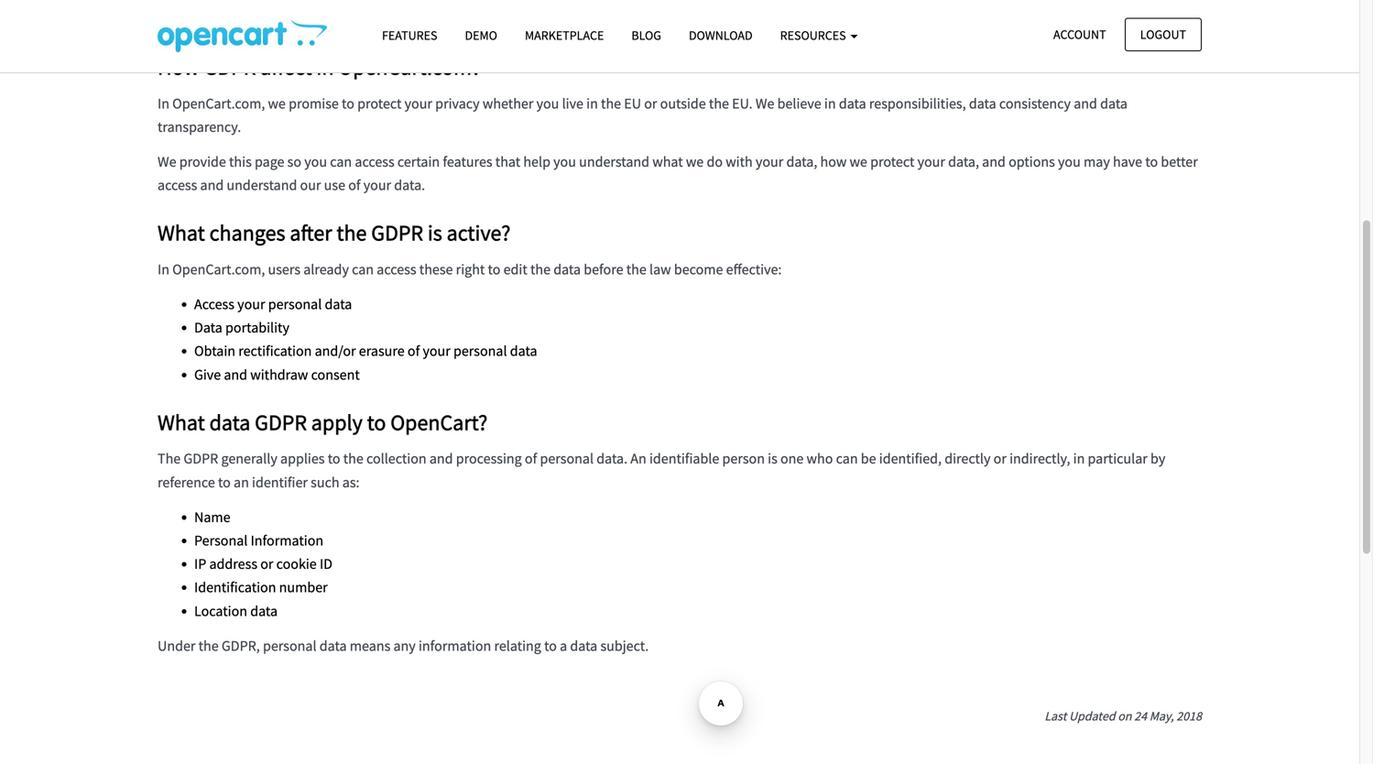 Task type: describe. For each thing, give the bounding box(es) containing it.
the right edit
[[531, 260, 551, 279]]

personal right the gdpr,
[[263, 637, 317, 655]]

general
[[184, 0, 231, 5]]

features
[[382, 27, 438, 44]]

logout
[[1141, 26, 1187, 43]]

data left before
[[554, 260, 581, 279]]

and inside the access your personal data data portability obtain rectification and/or erasure of your personal data give and withdraw consent
[[224, 365, 247, 384]]

demo link
[[451, 19, 511, 51]]

better
[[1161, 153, 1198, 171]]

processing inside the gdpr generally applies to the collection and processing of personal data. an identifiable person is one who can be identified, directly or indirectly, in particular by reference to an identifier such as:
[[456, 450, 522, 468]]

to inside "we provide this page so you can access certain features that help you understand what we do with your data, how we protect your data, and options you may have to better access and understand our use of your data."
[[1146, 153, 1158, 171]]

can inside "we provide this page so you can access certain features that help you understand what we do with your data, how we protect your data, and options you may have to better access and understand our use of your data."
[[330, 153, 352, 171]]

protect inside "we provide this page so you can access certain features that help you understand what we do with your data, how we protect your data, and options you may have to better access and understand our use of your data."
[[871, 153, 915, 171]]

or inside in opencart.com, we promise to protect your privacy whether you live in the eu or outside the eu. we believe in data responsibilities, data consistency and data transparency.
[[644, 94, 657, 113]]

opencart.com, for we
[[172, 94, 265, 113]]

these
[[420, 260, 453, 279]]

options
[[1009, 153, 1056, 171]]

the right live
[[601, 94, 621, 113]]

the right under
[[199, 637, 219, 655]]

marketplace
[[525, 27, 604, 44]]

the right outside on the top of page
[[709, 94, 729, 113]]

what
[[653, 153, 683, 171]]

opencart - gdpr image
[[158, 19, 327, 52]]

outside
[[660, 94, 706, 113]]

eu inside in opencart.com, we promise to protect your privacy whether you live in the eu or outside the eu. we believe in data responsibilities, data consistency and data transparency.
[[624, 94, 642, 113]]

and inside the gdpr generally applies to the collection and processing of personal data. an identifiable person is one who can be identified, directly or indirectly, in particular by reference to an identifier such as:
[[430, 450, 453, 468]]

may,
[[1150, 708, 1174, 724]]

gdpr down the opencart - gdpr image
[[204, 53, 256, 81]]

goods
[[693, 10, 730, 28]]

eu. inside in opencart.com, we promise to protect your privacy whether you live in the eu or outside the eu. we believe in data responsibilities, data consistency and data transparency.
[[732, 94, 753, 113]]

and left options
[[983, 153, 1006, 171]]

under the gdpr, personal data means any information relating to a data subject.
[[158, 637, 649, 655]]

24
[[1135, 708, 1147, 724]]

person
[[723, 450, 765, 468]]

indirectly,
[[1010, 450, 1071, 468]]

protection
[[265, 0, 329, 5]]

all
[[894, 0, 909, 5]]

your down responsibilities, at the top of page
[[918, 153, 946, 171]]

so
[[287, 153, 302, 171]]

opencart.com, for users
[[172, 260, 265, 279]]

privacy inside the general data protection regulation (gdpr) (eu) 2016/679 is a regulation in eu law on data protection and privacy for all individuals within the european union and the european economic area. it applies to organizations processing personal data that offer goods or services to individuals in the eu.
[[826, 0, 871, 5]]

to left an
[[218, 473, 231, 491]]

blog link
[[618, 19, 675, 51]]

0 horizontal spatial understand
[[227, 176, 297, 194]]

your right with
[[756, 153, 784, 171]]

in opencart.com, users already can access these right to edit the data before the law become effective:
[[158, 260, 782, 279]]

that inside the general data protection regulation (gdpr) (eu) 2016/679 is a regulation in eu law on data protection and privacy for all individuals within the european union and the european economic area. it applies to organizations processing personal data that offer goods or services to individuals in the eu.
[[633, 10, 658, 28]]

in for in opencart.com, we promise to protect your privacy whether you live in the eu or outside the eu. we believe in data responsibilities, data consistency and data transparency.
[[158, 94, 169, 113]]

edit
[[504, 260, 528, 279]]

in inside the gdpr generally applies to the collection and processing of personal data. an identifiable person is one who can be identified, directly or indirectly, in particular by reference to an identifier such as:
[[1074, 450, 1085, 468]]

you left the may
[[1058, 153, 1081, 171]]

who
[[807, 450, 833, 468]]

opencart?
[[391, 409, 488, 436]]

what for what data gdpr apply to opencart?
[[158, 409, 205, 436]]

certain
[[398, 153, 440, 171]]

0 horizontal spatial individuals
[[817, 10, 884, 28]]

1 horizontal spatial on
[[1118, 708, 1132, 724]]

in opencart.com, we promise to protect your privacy whether you live in the eu or outside the eu. we believe in data responsibilities, data consistency and data transparency.
[[158, 94, 1128, 136]]

become
[[674, 260, 723, 279]]

data inside the general data protection regulation (gdpr) (eu) 2016/679 is a regulation in eu law on data protection and privacy for all individuals within the european union and the european economic area. it applies to organizations processing personal data that offer goods or services to individuals in the eu.
[[234, 0, 262, 5]]

how
[[158, 53, 200, 81]]

data down edit
[[510, 342, 538, 360]]

the right within
[[1023, 0, 1044, 5]]

1 vertical spatial access
[[158, 176, 197, 194]]

and inside in opencart.com, we promise to protect your privacy whether you live in the eu or outside the eu. we believe in data responsibilities, data consistency and data transparency.
[[1074, 94, 1098, 113]]

1 vertical spatial can
[[352, 260, 374, 279]]

processing inside the general data protection regulation (gdpr) (eu) 2016/679 is a regulation in eu law on data protection and privacy for all individuals within the european union and the european economic area. it applies to organizations processing personal data that offer goods or services to individuals in the eu.
[[477, 10, 543, 28]]

your up portability
[[237, 295, 265, 313]]

consent
[[311, 365, 360, 384]]

right
[[456, 260, 485, 279]]

personal inside the general data protection regulation (gdpr) (eu) 2016/679 is a regulation in eu law on data protection and privacy for all individuals within the european union and the european economic area. it applies to organizations processing personal data that offer goods or services to individuals in the eu.
[[546, 10, 600, 28]]

it
[[317, 10, 326, 28]]

one
[[781, 450, 804, 468]]

personal inside the gdpr generally applies to the collection and processing of personal data. an identifiable person is one who can be identified, directly or indirectly, in particular by reference to an identifier such as:
[[540, 450, 594, 468]]

the up logout
[[1175, 0, 1195, 5]]

have
[[1113, 153, 1143, 171]]

data down already
[[325, 295, 352, 313]]

consistency
[[1000, 94, 1071, 113]]

live
[[562, 94, 584, 113]]

account link
[[1038, 18, 1122, 51]]

law inside the general data protection regulation (gdpr) (eu) 2016/679 is a regulation in eu law on data protection and privacy for all individuals within the european union and the european economic area. it applies to organizations processing personal data that offer goods or services to individuals in the eu.
[[659, 0, 681, 5]]

identified,
[[880, 450, 942, 468]]

opencart.com?
[[338, 53, 481, 81]]

in right live
[[587, 94, 598, 113]]

(eu)
[[448, 0, 474, 5]]

to up such
[[328, 450, 340, 468]]

reference
[[158, 473, 215, 491]]

id
[[320, 555, 333, 573]]

rectification
[[238, 342, 312, 360]]

marketplace link
[[511, 19, 618, 51]]

data right "believe" on the top
[[839, 94, 867, 113]]

data down 'regulation'
[[603, 10, 630, 28]]

users
[[268, 260, 301, 279]]

to inside in opencart.com, we promise to protect your privacy whether you live in the eu or outside the eu. we believe in data responsibilities, data consistency and data transparency.
[[342, 94, 355, 113]]

your inside in opencart.com, we promise to protect your privacy whether you live in the eu or outside the eu. we believe in data responsibilities, data consistency and data transparency.
[[405, 94, 433, 113]]

1 horizontal spatial understand
[[579, 153, 650, 171]]

data left means
[[320, 637, 347, 655]]

your right 'erasure'
[[423, 342, 451, 360]]

personal down the users
[[268, 295, 322, 313]]

how
[[821, 153, 847, 171]]

1 horizontal spatial a
[[560, 637, 567, 655]]

in down the all
[[887, 10, 899, 28]]

the gdpr generally applies to the collection and processing of personal data. an identifiable person is one who can be identified, directly or indirectly, in particular by reference to an identifier such as:
[[158, 450, 1166, 491]]

in up the promise
[[317, 53, 334, 81]]

(gdpr)
[[401, 0, 445, 5]]

logout link
[[1125, 18, 1202, 51]]

gdpr,
[[222, 637, 260, 655]]

personal up the opencart?
[[454, 342, 507, 360]]

name personal information ip address or cookie id identification number location data
[[194, 508, 333, 620]]

you right help
[[554, 153, 576, 171]]

data left subject.
[[570, 637, 598, 655]]

0 vertical spatial european
[[1047, 0, 1106, 5]]

to down regulation
[[376, 10, 389, 28]]

transparency.
[[158, 118, 241, 136]]

and up logout
[[1149, 0, 1172, 5]]

what changes after the gdpr is active?
[[158, 219, 511, 247]]

name
[[194, 508, 231, 526]]

location
[[194, 602, 247, 620]]

effective:
[[726, 260, 782, 279]]

eu inside the general data protection regulation (gdpr) (eu) 2016/679 is a regulation in eu law on data protection and privacy for all individuals within the european union and the european economic area. it applies to organizations processing personal data that offer goods or services to individuals in the eu.
[[639, 0, 656, 5]]

account
[[1054, 26, 1107, 43]]

your right 'use'
[[364, 176, 391, 194]]

affect
[[260, 53, 312, 81]]

page
[[255, 153, 285, 171]]

or inside the general data protection regulation (gdpr) (eu) 2016/679 is a regulation in eu law on data protection and privacy for all individuals within the european union and the european economic area. it applies to organizations processing personal data that offer goods or services to individuals in the eu.
[[733, 10, 746, 28]]

the for the general data protection regulation (gdpr) (eu) 2016/679 is a regulation in eu law on data protection and privacy for all individuals within the european union and the european economic area. it applies to organizations processing personal data that offer goods or services to individuals in the eu.
[[158, 0, 181, 5]]

of inside "we provide this page so you can access certain features that help you understand what we do with your data, how we protect your data, and options you may have to better access and understand our use of your data."
[[348, 176, 361, 194]]

portability
[[225, 319, 290, 337]]

number
[[279, 578, 328, 597]]

withdraw
[[250, 365, 308, 384]]

collection
[[367, 450, 427, 468]]

identifier
[[252, 473, 308, 491]]

do
[[707, 153, 723, 171]]

active?
[[447, 219, 511, 247]]

may
[[1084, 153, 1111, 171]]

apply
[[311, 409, 363, 436]]

with
[[726, 153, 753, 171]]

that inside "we provide this page so you can access certain features that help you understand what we do with your data, how we protect your data, and options you may have to better access and understand our use of your data."
[[496, 153, 521, 171]]

1 data, from the left
[[787, 153, 818, 171]]

data. inside the gdpr generally applies to the collection and processing of personal data. an identifiable person is one who can be identified, directly or indirectly, in particular by reference to an identifier such as:
[[597, 450, 628, 468]]



Task type: vqa. For each thing, say whether or not it's contained in the screenshot.
the top plus square o image
no



Task type: locate. For each thing, give the bounding box(es) containing it.
is
[[536, 0, 546, 5], [428, 219, 442, 247], [768, 450, 778, 468]]

1 horizontal spatial we
[[686, 153, 704, 171]]

we right the how
[[850, 153, 868, 171]]

what for what changes after the gdpr is active?
[[158, 219, 205, 247]]

0 vertical spatial data
[[234, 0, 262, 5]]

the down the all
[[901, 10, 922, 28]]

privacy inside in opencart.com, we promise to protect your privacy whether you live in the eu or outside the eu. we believe in data responsibilities, data consistency and data transparency.
[[435, 94, 480, 113]]

2016/679
[[477, 0, 533, 5]]

identifiable
[[650, 450, 720, 468]]

and/or
[[315, 342, 356, 360]]

what left changes
[[158, 219, 205, 247]]

subject.
[[601, 637, 649, 655]]

of inside the gdpr generally applies to the collection and processing of personal data. an identifiable person is one who can be identified, directly or indirectly, in particular by reference to an identifier such as:
[[525, 450, 537, 468]]

2 horizontal spatial of
[[525, 450, 537, 468]]

1 horizontal spatial data,
[[949, 153, 980, 171]]

the left general at the top left
[[158, 0, 181, 5]]

privacy left whether
[[435, 94, 480, 113]]

your
[[405, 94, 433, 113], [756, 153, 784, 171], [918, 153, 946, 171], [364, 176, 391, 194], [237, 295, 265, 313], [423, 342, 451, 360]]

resources link
[[767, 19, 872, 51]]

1 vertical spatial on
[[1118, 708, 1132, 724]]

access down provide
[[158, 176, 197, 194]]

services
[[749, 10, 798, 28]]

or left outside on the top of page
[[644, 94, 657, 113]]

1 vertical spatial in
[[158, 260, 169, 279]]

data inside name personal information ip address or cookie id identification number location data
[[250, 602, 278, 620]]

0 horizontal spatial privacy
[[435, 94, 480, 113]]

individuals
[[912, 0, 979, 5], [817, 10, 884, 28]]

we provide this page so you can access certain features that help you understand what we do with your data, how we protect your data, and options you may have to better access and understand our use of your data.
[[158, 153, 1198, 194]]

0 horizontal spatial is
[[428, 219, 442, 247]]

personal left an
[[540, 450, 594, 468]]

or inside the gdpr generally applies to the collection and processing of personal data. an identifiable person is one who can be identified, directly or indirectly, in particular by reference to an identifier such as:
[[994, 450, 1007, 468]]

1 vertical spatial applies
[[280, 450, 325, 468]]

1 vertical spatial protect
[[871, 153, 915, 171]]

is left one
[[768, 450, 778, 468]]

individuals right the all
[[912, 0, 979, 5]]

data left consistency
[[969, 94, 997, 113]]

1 vertical spatial the
[[158, 450, 181, 468]]

1 horizontal spatial we
[[756, 94, 775, 113]]

can inside the gdpr generally applies to the collection and processing of personal data. an identifiable person is one who can be identified, directly or indirectly, in particular by reference to an identifier such as:
[[836, 450, 858, 468]]

applies inside the general data protection regulation (gdpr) (eu) 2016/679 is a regulation in eu law on data protection and privacy for all individuals within the european union and the european economic area. it applies to organizations processing personal data that offer goods or services to individuals in the eu.
[[329, 10, 373, 28]]

eu left outside on the top of page
[[624, 94, 642, 113]]

eu up blog
[[639, 0, 656, 5]]

privacy left the for
[[826, 0, 871, 5]]

2 the from the top
[[158, 450, 181, 468]]

to right have
[[1146, 153, 1158, 171]]

you
[[537, 94, 559, 113], [304, 153, 327, 171], [554, 153, 576, 171], [1058, 153, 1081, 171]]

responsibilities,
[[870, 94, 966, 113]]

give
[[194, 365, 221, 384]]

an
[[631, 450, 647, 468]]

opencart.com, up transparency.
[[172, 94, 265, 113]]

in left particular on the right of page
[[1074, 450, 1085, 468]]

resources
[[780, 27, 849, 44]]

understand down page on the top left
[[227, 176, 297, 194]]

on up offer
[[684, 0, 700, 5]]

data,
[[787, 153, 818, 171], [949, 153, 980, 171]]

believe
[[778, 94, 822, 113]]

1 vertical spatial data
[[194, 319, 223, 337]]

personal down 'regulation'
[[546, 10, 600, 28]]

2 vertical spatial is
[[768, 450, 778, 468]]

the inside the gdpr generally applies to the collection and processing of personal data. an identifiable person is one who can be identified, directly or indirectly, in particular by reference to an identifier such as:
[[343, 450, 364, 468]]

we inside in opencart.com, we promise to protect your privacy whether you live in the eu or outside the eu. we believe in data responsibilities, data consistency and data transparency.
[[756, 94, 775, 113]]

0 horizontal spatial protect
[[357, 94, 402, 113]]

can
[[330, 153, 352, 171], [352, 260, 374, 279], [836, 450, 858, 468]]

use
[[324, 176, 345, 194]]

the up reference
[[158, 450, 181, 468]]

you right so
[[304, 153, 327, 171]]

data, left the how
[[787, 153, 818, 171]]

or right goods
[[733, 10, 746, 28]]

as:
[[343, 473, 360, 491]]

0 vertical spatial eu
[[639, 0, 656, 5]]

in inside in opencart.com, we promise to protect your privacy whether you live in the eu or outside the eu. we believe in data responsibilities, data consistency and data transparency.
[[158, 94, 169, 113]]

0 horizontal spatial eu.
[[732, 94, 753, 113]]

cookie
[[276, 555, 317, 573]]

help
[[524, 153, 551, 171]]

protection
[[733, 0, 797, 5]]

access your personal data data portability obtain rectification and/or erasure of your personal data give and withdraw consent
[[194, 295, 538, 384]]

and
[[800, 0, 824, 5], [1149, 0, 1172, 5], [1074, 94, 1098, 113], [983, 153, 1006, 171], [200, 176, 224, 194], [224, 365, 247, 384], [430, 450, 453, 468]]

the
[[158, 0, 181, 5], [158, 450, 181, 468]]

eu. inside the general data protection regulation (gdpr) (eu) 2016/679 is a regulation in eu law on data protection and privacy for all individuals within the european union and the european economic area. it applies to organizations processing personal data that offer goods or services to individuals in the eu.
[[925, 10, 945, 28]]

0 vertical spatial is
[[536, 0, 546, 5]]

what down give
[[158, 409, 205, 436]]

0 vertical spatial data.
[[394, 176, 425, 194]]

the inside the gdpr generally applies to the collection and processing of personal data. an identifiable person is one who can be identified, directly or indirectly, in particular by reference to an identifier such as:
[[158, 450, 181, 468]]

we inside in opencart.com, we promise to protect your privacy whether you live in the eu or outside the eu. we believe in data responsibilities, data consistency and data transparency.
[[268, 94, 286, 113]]

an
[[234, 473, 249, 491]]

0 vertical spatial privacy
[[826, 0, 871, 5]]

european
[[1047, 0, 1106, 5], [158, 10, 217, 28]]

your down 'opencart.com?'
[[405, 94, 433, 113]]

of
[[348, 176, 361, 194], [408, 342, 420, 360], [525, 450, 537, 468]]

2 data, from the left
[[949, 153, 980, 171]]

data inside the access your personal data data portability obtain rectification and/or erasure of your personal data give and withdraw consent
[[194, 319, 223, 337]]

1 horizontal spatial is
[[536, 0, 546, 5]]

data up goods
[[703, 0, 730, 5]]

eu. left "believe" on the top
[[732, 94, 753, 113]]

ip
[[194, 555, 206, 573]]

data up have
[[1101, 94, 1128, 113]]

1 vertical spatial european
[[158, 10, 217, 28]]

0 horizontal spatial on
[[684, 0, 700, 5]]

0 vertical spatial the
[[158, 0, 181, 5]]

gdpr down withdraw
[[255, 409, 307, 436]]

the for the gdpr generally applies to the collection and processing of personal data. an identifiable person is one who can be identified, directly or indirectly, in particular by reference to an identifier such as:
[[158, 450, 181, 468]]

can up 'use'
[[330, 153, 352, 171]]

area.
[[283, 10, 314, 28]]

the inside the general data protection regulation (gdpr) (eu) 2016/679 is a regulation in eu law on data protection and privacy for all individuals within the european union and the european economic area. it applies to organizations processing personal data that offer goods or services to individuals in the eu.
[[158, 0, 181, 5]]

and right consistency
[[1074, 94, 1098, 113]]

relating
[[494, 637, 541, 655]]

organizations
[[392, 10, 475, 28]]

gdpr inside the gdpr generally applies to the collection and processing of personal data. an identifiable person is one who can be identified, directly or indirectly, in particular by reference to an identifier such as:
[[184, 450, 218, 468]]

the general data protection regulation (gdpr) (eu) 2016/679 is a regulation in eu law on data protection and privacy for all individuals within the european union and the european economic area. it applies to organizations processing personal data that offer goods or services to individuals in the eu.
[[158, 0, 1195, 28]]

can right already
[[352, 260, 374, 279]]

union
[[1109, 0, 1146, 5]]

personal
[[194, 532, 248, 550]]

is up these
[[428, 219, 442, 247]]

on left 24
[[1118, 708, 1132, 724]]

data. inside "we provide this page so you can access certain features that help you understand what we do with your data, how we protect your data, and options you may have to better access and understand our use of your data."
[[394, 176, 425, 194]]

processing down 2016/679
[[477, 10, 543, 28]]

0 vertical spatial in
[[158, 94, 169, 113]]

and down provide
[[200, 176, 224, 194]]

download link
[[675, 19, 767, 51]]

1 vertical spatial opencart.com,
[[172, 260, 265, 279]]

our
[[300, 176, 321, 194]]

2 what from the top
[[158, 409, 205, 436]]

2 in from the top
[[158, 260, 169, 279]]

1 vertical spatial privacy
[[435, 94, 480, 113]]

to left edit
[[488, 260, 501, 279]]

the right 'after' at the top
[[337, 219, 367, 247]]

law left become at top
[[650, 260, 671, 279]]

data.
[[394, 176, 425, 194], [597, 450, 628, 468]]

1 horizontal spatial protect
[[871, 153, 915, 171]]

2 vertical spatial of
[[525, 450, 537, 468]]

1 horizontal spatial privacy
[[826, 0, 871, 5]]

0 horizontal spatial european
[[158, 10, 217, 28]]

to right services
[[801, 10, 814, 28]]

0 vertical spatial understand
[[579, 153, 650, 171]]

is inside the gdpr generally applies to the collection and processing of personal data. an identifiable person is one who can be identified, directly or indirectly, in particular by reference to an identifier such as:
[[768, 450, 778, 468]]

0 vertical spatial can
[[330, 153, 352, 171]]

0 vertical spatial processing
[[477, 10, 543, 28]]

access left these
[[377, 260, 417, 279]]

processing down the opencart?
[[456, 450, 522, 468]]

law
[[659, 0, 681, 5], [650, 260, 671, 279]]

1 horizontal spatial applies
[[329, 10, 373, 28]]

2 vertical spatial access
[[377, 260, 417, 279]]

what data gdpr apply to opencart?
[[158, 409, 488, 436]]

2 opencart.com, from the top
[[172, 260, 265, 279]]

already
[[304, 260, 349, 279]]

data up 'generally'
[[209, 409, 251, 436]]

applies
[[329, 10, 373, 28], [280, 450, 325, 468]]

1 vertical spatial data.
[[597, 450, 628, 468]]

be
[[861, 450, 877, 468]]

gdpr up reference
[[184, 450, 218, 468]]

0 horizontal spatial that
[[496, 153, 521, 171]]

such
[[311, 473, 340, 491]]

and up resources
[[800, 0, 824, 5]]

1 vertical spatial individuals
[[817, 10, 884, 28]]

1 vertical spatial eu
[[624, 94, 642, 113]]

under
[[158, 637, 196, 655]]

0 horizontal spatial of
[[348, 176, 361, 194]]

updated
[[1070, 708, 1116, 724]]

0 horizontal spatial we
[[268, 94, 286, 113]]

data
[[703, 0, 730, 5], [603, 10, 630, 28], [839, 94, 867, 113], [969, 94, 997, 113], [1101, 94, 1128, 113], [554, 260, 581, 279], [325, 295, 352, 313], [510, 342, 538, 360], [209, 409, 251, 436], [250, 602, 278, 620], [320, 637, 347, 655], [570, 637, 598, 655]]

european up account
[[1047, 0, 1106, 5]]

0 vertical spatial what
[[158, 219, 205, 247]]

applies down regulation
[[329, 10, 373, 28]]

that left help
[[496, 153, 521, 171]]

0 vertical spatial opencart.com,
[[172, 94, 265, 113]]

data. down certain
[[394, 176, 425, 194]]

for
[[874, 0, 891, 5]]

how gdpr affect in opencart.com?
[[158, 53, 481, 81]]

1 what from the top
[[158, 219, 205, 247]]

to right apply
[[367, 409, 386, 436]]

protect down 'opencart.com?'
[[357, 94, 402, 113]]

applies up such
[[280, 450, 325, 468]]

2 horizontal spatial is
[[768, 450, 778, 468]]

0 vertical spatial we
[[756, 94, 775, 113]]

0 vertical spatial on
[[684, 0, 700, 5]]

2 vertical spatial can
[[836, 450, 858, 468]]

understand left the what
[[579, 153, 650, 171]]

opencart.com, inside in opencart.com, we promise to protect your privacy whether you live in the eu or outside the eu. we believe in data responsibilities, data consistency and data transparency.
[[172, 94, 265, 113]]

before
[[584, 260, 624, 279]]

we inside "we provide this page so you can access certain features that help you understand what we do with your data, how we protect your data, and options you may have to better access and understand our use of your data."
[[158, 153, 176, 171]]

after
[[290, 219, 332, 247]]

eu. up responsibilities, at the top of page
[[925, 10, 945, 28]]

the up the as:
[[343, 450, 364, 468]]

a up 'marketplace'
[[549, 0, 556, 5]]

download
[[689, 27, 753, 44]]

applies inside the gdpr generally applies to the collection and processing of personal data. an identifiable person is one who can be identified, directly or indirectly, in particular by reference to an identifier such as:
[[280, 450, 325, 468]]

you inside in opencart.com, we promise to protect your privacy whether you live in the eu or outside the eu. we believe in data responsibilities, data consistency and data transparency.
[[537, 94, 559, 113]]

features
[[443, 153, 493, 171]]

access
[[194, 295, 235, 313]]

1 vertical spatial eu.
[[732, 94, 753, 113]]

0 vertical spatial of
[[348, 176, 361, 194]]

european down general at the top left
[[158, 10, 217, 28]]

1 horizontal spatial individuals
[[912, 0, 979, 5]]

1 vertical spatial of
[[408, 342, 420, 360]]

0 vertical spatial law
[[659, 0, 681, 5]]

1 vertical spatial is
[[428, 219, 442, 247]]

0 horizontal spatial data
[[194, 319, 223, 337]]

last updated on 24 may, 2018
[[1045, 708, 1202, 724]]

information
[[251, 532, 324, 550]]

access
[[355, 153, 395, 171], [158, 176, 197, 194], [377, 260, 417, 279]]

is inside the general data protection regulation (gdpr) (eu) 2016/679 is a regulation in eu law on data protection and privacy for all individuals within the european union and the european economic area. it applies to organizations processing personal data that offer goods or services to individuals in the eu.
[[536, 0, 546, 5]]

directly
[[945, 450, 991, 468]]

eu
[[639, 0, 656, 5], [624, 94, 642, 113]]

on
[[684, 0, 700, 5], [1118, 708, 1132, 724]]

data down access
[[194, 319, 223, 337]]

1 vertical spatial that
[[496, 153, 521, 171]]

0 vertical spatial applies
[[329, 10, 373, 28]]

data down identification
[[250, 602, 278, 620]]

1 vertical spatial a
[[560, 637, 567, 655]]

gdpr up these
[[371, 219, 423, 247]]

or right directly
[[994, 450, 1007, 468]]

0 horizontal spatial data,
[[787, 153, 818, 171]]

this
[[229, 153, 252, 171]]

opencart.com, up access
[[172, 260, 265, 279]]

blog
[[632, 27, 662, 44]]

protect inside in opencart.com, we promise to protect your privacy whether you live in the eu or outside the eu. we believe in data responsibilities, data consistency and data transparency.
[[357, 94, 402, 113]]

0 vertical spatial individuals
[[912, 0, 979, 5]]

to right relating at the left
[[544, 637, 557, 655]]

in right "believe" on the top
[[825, 94, 836, 113]]

1 horizontal spatial european
[[1047, 0, 1106, 5]]

0 vertical spatial protect
[[357, 94, 402, 113]]

1 in from the top
[[158, 94, 169, 113]]

erasure
[[359, 342, 405, 360]]

2 horizontal spatial we
[[850, 153, 868, 171]]

1 the from the top
[[158, 0, 181, 5]]

in up blog
[[625, 0, 636, 5]]

0 vertical spatial eu.
[[925, 10, 945, 28]]

1 vertical spatial what
[[158, 409, 205, 436]]

the right before
[[627, 260, 647, 279]]

0 horizontal spatial data.
[[394, 176, 425, 194]]

1 horizontal spatial data
[[234, 0, 262, 5]]

on inside the general data protection regulation (gdpr) (eu) 2016/679 is a regulation in eu law on data protection and privacy for all individuals within the european union and the european economic area. it applies to organizations processing personal data that offer goods or services to individuals in the eu.
[[684, 0, 700, 5]]

1 vertical spatial processing
[[456, 450, 522, 468]]

1 horizontal spatial of
[[408, 342, 420, 360]]

1 vertical spatial law
[[650, 260, 671, 279]]

a inside the general data protection regulation (gdpr) (eu) 2016/679 is a regulation in eu law on data protection and privacy for all individuals within the european union and the european economic area. it applies to organizations processing personal data that offer goods or services to individuals in the eu.
[[549, 0, 556, 5]]

0 vertical spatial a
[[549, 0, 556, 5]]

we left "believe" on the top
[[756, 94, 775, 113]]

1 opencart.com, from the top
[[172, 94, 265, 113]]

demo
[[465, 27, 498, 44]]

or inside name personal information ip address or cookie id identification number location data
[[260, 555, 274, 573]]

0 horizontal spatial we
[[158, 153, 176, 171]]

1 horizontal spatial eu.
[[925, 10, 945, 28]]

opencart.com,
[[172, 94, 265, 113], [172, 260, 265, 279]]

regulation
[[332, 0, 398, 5]]

1 vertical spatial understand
[[227, 176, 297, 194]]

0 horizontal spatial a
[[549, 0, 556, 5]]

0 vertical spatial that
[[633, 10, 658, 28]]

in
[[158, 94, 169, 113], [158, 260, 169, 279]]

0 vertical spatial access
[[355, 153, 395, 171]]

what
[[158, 219, 205, 247], [158, 409, 205, 436]]

1 horizontal spatial data.
[[597, 450, 628, 468]]

whether
[[483, 94, 534, 113]]

or left 'cookie' at the left bottom of the page
[[260, 555, 274, 573]]

0 horizontal spatial applies
[[280, 450, 325, 468]]

by
[[1151, 450, 1166, 468]]

can left be
[[836, 450, 858, 468]]

and down the opencart?
[[430, 450, 453, 468]]

1 horizontal spatial that
[[633, 10, 658, 28]]

1 vertical spatial we
[[158, 153, 176, 171]]

of inside the access your personal data data portability obtain rectification and/or erasure of your personal data give and withdraw consent
[[408, 342, 420, 360]]

in for in opencart.com, users already can access these right to edit the data before the law become effective:
[[158, 260, 169, 279]]

provide
[[179, 153, 226, 171]]

any
[[394, 637, 416, 655]]



